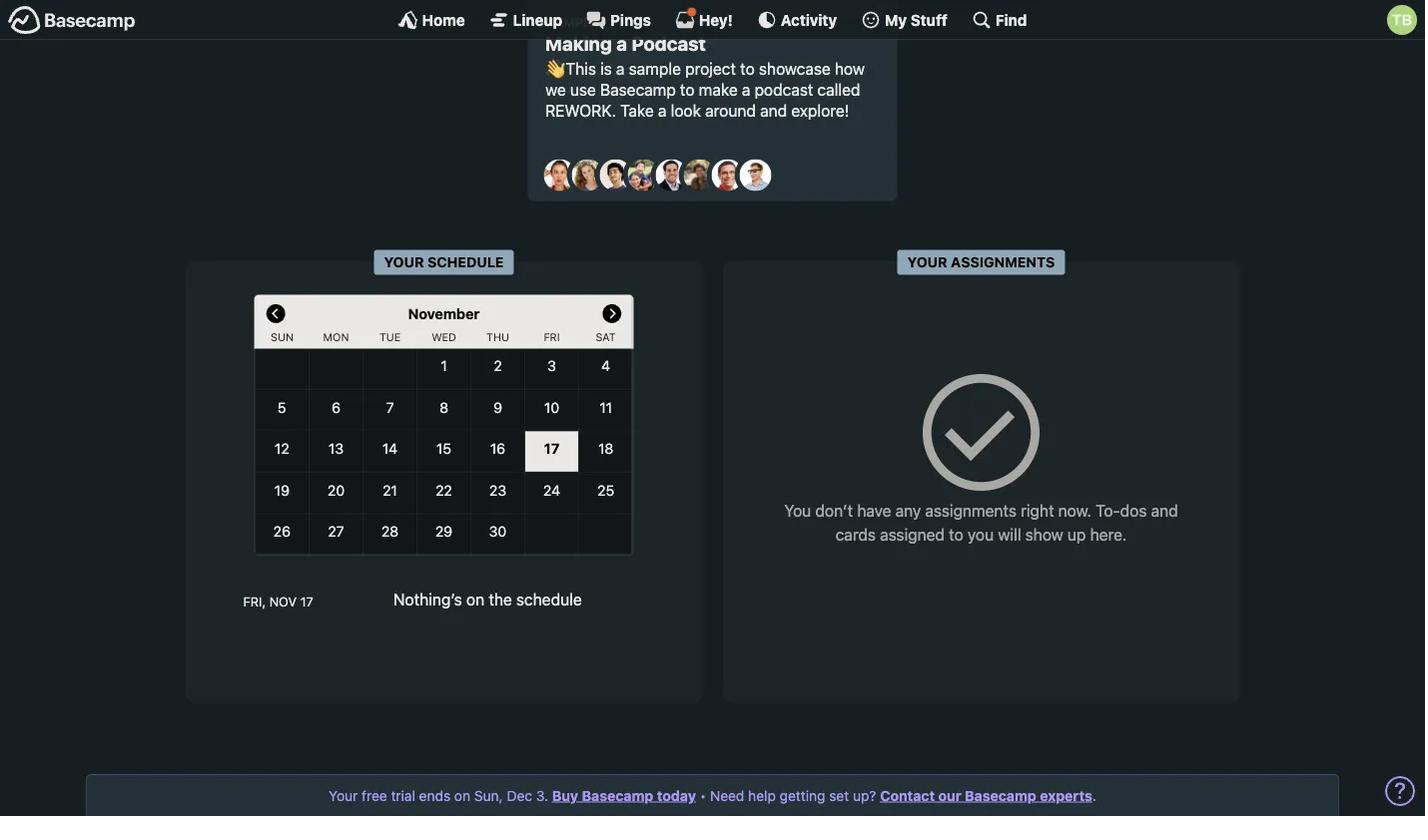 Task type: vqa. For each thing, say whether or not it's contained in the screenshot.
"this" to the middle
no



Task type: describe. For each thing, give the bounding box(es) containing it.
dec
[[507, 788, 532, 804]]

sat
[[596, 331, 616, 344]]

cheryl walters image
[[572, 160, 604, 191]]

take
[[620, 101, 654, 120]]

how
[[835, 59, 865, 78]]

our
[[938, 788, 961, 804]]

we
[[545, 80, 566, 99]]

today
[[657, 788, 696, 804]]

victor cooper image
[[740, 160, 771, 191]]

you don't have any assignments right now. to‑dos and cards assigned to you will show up here.
[[784, 502, 1178, 545]]

fri
[[544, 331, 560, 344]]

stuff
[[911, 11, 948, 28]]

basecamp right our
[[965, 788, 1036, 804]]

activity link
[[757, 10, 837, 30]]

this
[[566, 59, 596, 78]]

contact
[[880, 788, 935, 804]]

home link
[[398, 10, 465, 30]]

nov
[[269, 594, 297, 609]]

find
[[996, 11, 1027, 28]]

a left look
[[658, 101, 667, 120]]

getting
[[780, 788, 825, 804]]

up?
[[853, 788, 876, 804]]

have
[[857, 502, 891, 521]]

👋
[[545, 59, 561, 78]]

you
[[968, 526, 994, 545]]

make
[[699, 80, 738, 99]]

0 horizontal spatial your
[[329, 788, 358, 804]]

activity
[[781, 11, 837, 28]]

right
[[1021, 502, 1054, 521]]

need
[[710, 788, 744, 804]]

cards
[[836, 526, 876, 545]]

a right is in the top of the page
[[616, 59, 625, 78]]

steve marsh image
[[712, 160, 744, 191]]

jennifer young image
[[628, 160, 660, 191]]

explore!
[[791, 101, 849, 120]]

use
[[570, 80, 596, 99]]

home
[[422, 11, 465, 28]]

1 horizontal spatial to
[[740, 59, 755, 78]]

and inside sample making a podcast 👋 this is a sample project to showcase how we use basecamp to make a podcast called rework. take a look around and explore!
[[760, 101, 787, 120]]

assignments
[[951, 254, 1055, 271]]

pings
[[610, 11, 651, 28]]

a down pings popup button
[[616, 33, 627, 55]]

any
[[895, 502, 921, 521]]

•
[[700, 788, 706, 804]]

your assignments
[[907, 254, 1055, 271]]

lineup
[[513, 11, 562, 28]]

trial
[[391, 788, 415, 804]]

your free trial ends on sun, dec  3. buy basecamp today • need help getting set up? contact our basecamp experts .
[[329, 788, 1096, 804]]

now.
[[1058, 502, 1091, 521]]

annie bryan image
[[544, 160, 576, 191]]

you
[[784, 502, 811, 521]]

my
[[885, 11, 907, 28]]

.
[[1092, 788, 1096, 804]]

to inside you don't have any assignments right now. to‑dos and cards assigned to you will show up here.
[[949, 526, 963, 545]]

your schedule
[[384, 254, 504, 271]]

pings button
[[586, 10, 651, 30]]



Task type: locate. For each thing, give the bounding box(es) containing it.
sample making a podcast 👋 this is a sample project to showcase how we use basecamp to make a podcast called rework. take a look around and explore!
[[545, 14, 865, 120]]

podcast
[[632, 33, 706, 55]]

on left the the
[[466, 591, 485, 610]]

and down podcast
[[760, 101, 787, 120]]

is
[[600, 59, 612, 78]]

my stuff
[[885, 11, 948, 28]]

0 horizontal spatial to
[[680, 80, 695, 99]]

0 vertical spatial to
[[740, 59, 755, 78]]

making
[[545, 33, 612, 55]]

0 horizontal spatial and
[[760, 101, 787, 120]]

3.
[[536, 788, 548, 804]]

project
[[685, 59, 736, 78]]

a
[[616, 33, 627, 55], [616, 59, 625, 78], [742, 80, 750, 99], [658, 101, 667, 120]]

schedule
[[516, 591, 582, 610]]

experts
[[1040, 788, 1092, 804]]

showcase
[[759, 59, 831, 78]]

ends
[[419, 788, 451, 804]]

set
[[829, 788, 849, 804]]

sun
[[271, 331, 294, 344]]

to up look
[[680, 80, 695, 99]]

find button
[[972, 10, 1027, 30]]

lineup link
[[489, 10, 562, 30]]

assignments
[[925, 502, 1017, 521]]

look
[[671, 101, 701, 120]]

mon
[[323, 331, 349, 344]]

assigned
[[880, 526, 945, 545]]

switch accounts image
[[8, 5, 136, 36]]

basecamp right buy
[[582, 788, 653, 804]]

hey!
[[699, 11, 733, 28]]

1 vertical spatial and
[[1151, 502, 1178, 521]]

1 horizontal spatial your
[[384, 254, 424, 271]]

2 vertical spatial to
[[949, 526, 963, 545]]

0 vertical spatial on
[[466, 591, 485, 610]]

sun,
[[474, 788, 503, 804]]

show
[[1025, 526, 1063, 545]]

on
[[466, 591, 485, 610], [454, 788, 470, 804]]

basecamp up take
[[600, 80, 676, 99]]

fri, nov 17
[[243, 594, 313, 609]]

contact our basecamp experts link
[[880, 788, 1092, 804]]

podcast
[[755, 80, 813, 99]]

tim burton image
[[1387, 5, 1417, 35]]

nothing's
[[393, 591, 462, 610]]

will
[[998, 526, 1021, 545]]

2 horizontal spatial to
[[949, 526, 963, 545]]

buy
[[552, 788, 578, 804]]

wed
[[432, 331, 456, 344]]

1 horizontal spatial and
[[1151, 502, 1178, 521]]

jared davis image
[[600, 160, 632, 191]]

and right to‑dos
[[1151, 502, 1178, 521]]

hey! button
[[675, 7, 733, 30]]

november
[[408, 306, 480, 323]]

and
[[760, 101, 787, 120], [1151, 502, 1178, 521]]

called
[[817, 80, 860, 99]]

your
[[384, 254, 424, 271], [907, 254, 947, 271], [329, 788, 358, 804]]

your for your assignments
[[907, 254, 947, 271]]

tue
[[379, 331, 401, 344]]

17
[[300, 594, 313, 609]]

sample
[[629, 59, 681, 78]]

main element
[[0, 0, 1425, 40]]

the
[[489, 591, 512, 610]]

fri,
[[243, 594, 266, 609]]

basecamp
[[600, 80, 676, 99], [582, 788, 653, 804], [965, 788, 1036, 804]]

nothing's on the schedule
[[393, 591, 582, 610]]

your left assignments
[[907, 254, 947, 271]]

nicole katz image
[[684, 160, 716, 191]]

and inside you don't have any assignments right now. to‑dos and cards assigned to you will show up here.
[[1151, 502, 1178, 521]]

basecamp inside sample making a podcast 👋 this is a sample project to showcase how we use basecamp to make a podcast called rework. take a look around and explore!
[[600, 80, 676, 99]]

help
[[748, 788, 776, 804]]

your left schedule
[[384, 254, 424, 271]]

free
[[362, 788, 387, 804]]

0 vertical spatial and
[[760, 101, 787, 120]]

thu
[[486, 331, 509, 344]]

here.
[[1090, 526, 1127, 545]]

rework.
[[545, 101, 616, 120]]

sample
[[545, 14, 599, 29]]

josh fiske image
[[656, 160, 688, 191]]

to right project
[[740, 59, 755, 78]]

don't
[[815, 502, 853, 521]]

around
[[705, 101, 756, 120]]

to‑dos
[[1096, 502, 1147, 521]]

a up around
[[742, 80, 750, 99]]

2 horizontal spatial your
[[907, 254, 947, 271]]

schedule
[[427, 254, 504, 271]]

up
[[1068, 526, 1086, 545]]

to
[[740, 59, 755, 78], [680, 80, 695, 99], [949, 526, 963, 545]]

1 vertical spatial to
[[680, 80, 695, 99]]

buy basecamp today link
[[552, 788, 696, 804]]

your left free
[[329, 788, 358, 804]]

1 vertical spatial on
[[454, 788, 470, 804]]

to left you
[[949, 526, 963, 545]]

my stuff button
[[861, 10, 948, 30]]

your for your schedule
[[384, 254, 424, 271]]

on left sun,
[[454, 788, 470, 804]]



